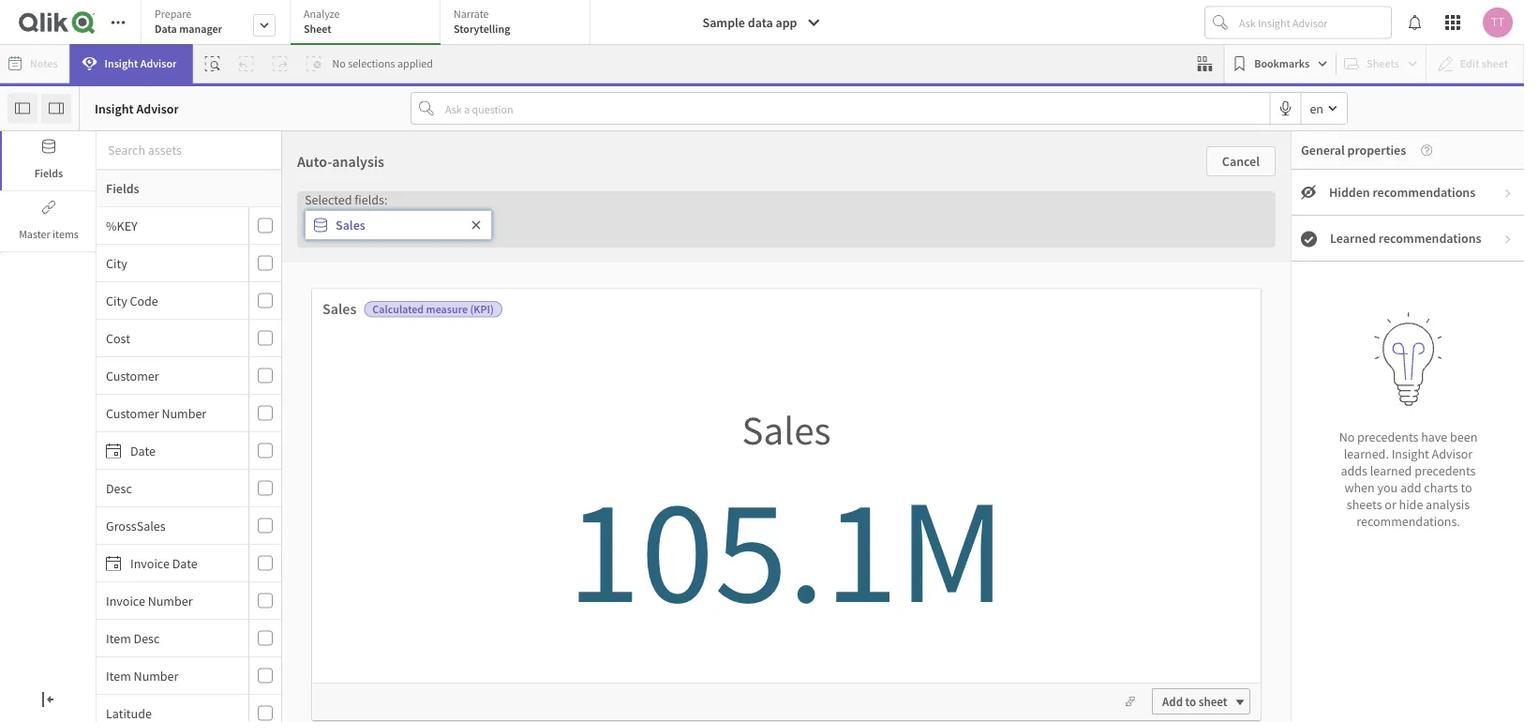 Task type: locate. For each thing, give the bounding box(es) containing it.
you inside . save any insights you discover to this sheet.
[[472, 553, 493, 570]]

1 vertical spatial number
[[148, 592, 193, 609]]

0 vertical spatial customer
[[106, 367, 159, 384]]

ask insight advisor
[[713, 501, 808, 516]]

0 vertical spatial item
[[106, 630, 131, 647]]

0 vertical spatial recommendations
[[1373, 184, 1476, 201]]

1 vertical spatial you
[[554, 499, 574, 516]]

sheet. inside . save any insights you discover to this sheet.
[[581, 553, 614, 570]]

sheet. for this
[[581, 553, 614, 570]]

number
[[162, 405, 207, 422], [148, 592, 193, 609], [134, 667, 179, 684]]

number for item number
[[134, 667, 179, 684]]

city code button
[[97, 292, 245, 309]]

city down %key
[[106, 255, 127, 271]]

insight
[[105, 56, 138, 71], [95, 100, 134, 117], [1392, 446, 1430, 463], [733, 501, 768, 516]]

item up item number
[[106, 630, 131, 647]]

choose
[[482, 220, 552, 248]]

item number
[[106, 667, 179, 684]]

properties
[[1348, 142, 1407, 158]]

manager
[[179, 22, 222, 36]]

insights inside 'explore your data directly or let qlik generate insights for you with'
[[491, 499, 533, 516]]

storytelling
[[454, 22, 511, 36]]

no up adds
[[1340, 429, 1355, 446]]

0 vertical spatial desc
[[106, 480, 132, 497]]

tab list inside 105.1m "application"
[[141, 0, 597, 47]]

tab list containing prepare
[[141, 0, 597, 47]]

precedents
[[1358, 429, 1419, 446], [1415, 463, 1477, 479]]

question?
[[754, 436, 817, 455]]

insight advisor down data
[[105, 56, 177, 71]]

desc down invoice number
[[134, 630, 160, 647]]

sales 105.1m
[[567, 405, 1006, 642]]

to right discover
[[544, 553, 555, 570]]

%key button
[[97, 217, 245, 234]]

number inside item number 'menu item'
[[134, 667, 179, 684]]

to left start
[[1047, 474, 1059, 491]]

. any found insights can be saved to this sheet.
[[668, 499, 856, 570]]

you left discover
[[472, 553, 493, 570]]

sheet. down can at the bottom
[[746, 553, 779, 570]]

0 horizontal spatial desc
[[106, 480, 132, 497]]

number down "customer" menu item
[[162, 405, 207, 422]]

view disabled image
[[1302, 185, 1317, 200]]

1 vertical spatial customer
[[106, 405, 159, 422]]

add to sheet button
[[1153, 688, 1251, 715]]

1 horizontal spatial data
[[748, 14, 773, 31]]

invoice number button
[[97, 592, 245, 609]]

insights for . any found insights can be saved to this sheet.
[[703, 528, 746, 544]]

1 horizontal spatial analysis
[[1426, 496, 1471, 513]]

desc up grosssales
[[106, 480, 132, 497]]

city button
[[97, 255, 245, 271]]

sheet. down 'any'
[[581, 553, 614, 570]]

2 vertical spatial you
[[472, 553, 493, 570]]

recommendations inside button
[[1379, 230, 1482, 247]]

fields:
[[355, 191, 388, 208]]

1 horizontal spatial or
[[1385, 496, 1397, 513]]

0 vertical spatial insight advisor
[[105, 56, 177, 71]]

. inside the . any found insights can be saved to this sheet.
[[821, 499, 824, 516]]

item inside 'menu item'
[[106, 667, 131, 684]]

0 vertical spatial small image
[[1503, 188, 1515, 199]]

2 horizontal spatial this
[[936, 220, 970, 248]]

this down any
[[836, 528, 856, 544]]

0 vertical spatial data
[[748, 14, 773, 31]]

2 item from the top
[[106, 667, 131, 684]]

data
[[748, 14, 773, 31], [494, 474, 519, 491]]

invoice up item desc
[[106, 592, 145, 609]]

this inside the . any found insights can be saved to this sheet.
[[836, 528, 856, 544]]

1 vertical spatial date
[[172, 555, 198, 572]]

0 horizontal spatial sheet.
[[581, 553, 614, 570]]

%key menu item
[[97, 207, 281, 245]]

cost menu item
[[97, 320, 281, 357]]

small image
[[1503, 188, 1515, 199], [1503, 234, 1515, 245]]

city for city code
[[106, 292, 127, 309]]

date down grosssales menu item
[[172, 555, 198, 572]]

fields up master items
[[34, 166, 63, 181]]

and
[[1041, 502, 1062, 519]]

sheet. inside the to start creating visualizations and build your new sheet.
[[1014, 528, 1048, 544]]

invoice date
[[130, 555, 198, 572]]

sheet.
[[1014, 528, 1048, 544], [581, 553, 614, 570], [746, 553, 779, 570]]

calculated measure (kpi)
[[373, 302, 494, 317]]

item desc
[[106, 630, 160, 647]]

1 vertical spatial no
[[1340, 429, 1355, 446]]

sales right have
[[742, 405, 831, 456]]

1 vertical spatial desc
[[134, 630, 160, 647]]

or left the 'let'
[[565, 474, 577, 491]]

to right charts
[[1462, 479, 1473, 496]]

item up latitude
[[106, 667, 131, 684]]

. inside . save any insights you discover to this sheet.
[[556, 525, 559, 542]]

analyze
[[304, 7, 340, 21]]

or inside no precedents have been learned. insight advisor adds learned precedents when you add charts to sheets or hide analysis recommendations.
[[1385, 496, 1397, 513]]

small image for learned recommendations
[[1503, 234, 1515, 245]]

0 horizontal spatial you
[[472, 553, 493, 570]]

105.1m application
[[0, 0, 1525, 722]]

2 horizontal spatial sheet.
[[1014, 528, 1048, 544]]

insight inside no precedents have been learned. insight advisor adds learned precedents when you add charts to sheets or hide analysis recommendations.
[[1392, 446, 1430, 463]]

2 master items button from the left
[[2, 192, 96, 251]]

desc
[[106, 480, 132, 497], [134, 630, 160, 647]]

1 item from the top
[[106, 630, 131, 647]]

customer number button
[[97, 405, 245, 422]]

insight advisor down insight advisor dropdown button
[[95, 100, 179, 117]]

or
[[565, 474, 577, 491], [1385, 496, 1397, 513]]

0 horizontal spatial fields
[[34, 166, 63, 181]]

1 horizontal spatial insights
[[491, 499, 533, 516]]

adds
[[1342, 463, 1368, 479]]

insights inside the . any found insights can be saved to this sheet.
[[703, 528, 746, 544]]

this down save
[[558, 553, 578, 570]]

applied
[[398, 56, 433, 71]]

precedents down have on the bottom of the page
[[1415, 463, 1477, 479]]

1 vertical spatial precedents
[[1415, 463, 1477, 479]]

. for any
[[821, 499, 824, 516]]

desc inside desc menu item
[[106, 480, 132, 497]]

to
[[713, 220, 732, 248], [912, 220, 931, 248], [1047, 474, 1059, 491], [1462, 479, 1473, 496], [822, 528, 833, 544], [544, 553, 555, 570], [1186, 694, 1197, 709]]

Search assets text field
[[97, 133, 281, 167]]

city
[[106, 255, 127, 271], [106, 292, 127, 309]]

master items button
[[0, 192, 96, 251], [2, 192, 96, 251]]

0 vertical spatial city
[[106, 255, 127, 271]]

1 horizontal spatial desc
[[134, 630, 160, 647]]

date
[[130, 442, 156, 459], [172, 555, 198, 572]]

1 horizontal spatial no
[[1340, 429, 1355, 446]]

0 vertical spatial precedents
[[1358, 429, 1419, 446]]

advisor up charts
[[1432, 446, 1473, 463]]

visualizations
[[964, 502, 1038, 519]]

grosssales
[[106, 517, 166, 534]]

. left any
[[821, 499, 824, 516]]

1 vertical spatial recommendations
[[1379, 230, 1482, 247]]

city left code in the top left of the page
[[106, 292, 127, 309]]

data left directly
[[494, 474, 519, 491]]

1 horizontal spatial you
[[554, 499, 574, 516]]

advisor down data
[[140, 56, 177, 71]]

number down item desc button in the bottom of the page
[[134, 667, 179, 684]]

customer down cost
[[106, 367, 159, 384]]

recommendations for learned recommendations
[[1379, 230, 1482, 247]]

analysis up selected fields:
[[332, 152, 384, 171]]

2 customer from the top
[[106, 405, 159, 422]]

2 small image from the top
[[1503, 234, 1515, 245]]

.
[[821, 499, 824, 516], [556, 525, 559, 542]]

smart search image
[[205, 56, 220, 71]]

0 horizontal spatial or
[[565, 474, 577, 491]]

0 vertical spatial date
[[130, 442, 156, 459]]

item desc menu item
[[97, 620, 281, 657]]

105.1m
[[567, 456, 1006, 642]]

0 vertical spatial insights
[[491, 499, 533, 516]]

menu
[[97, 207, 281, 722]]

1 small image from the top
[[1503, 188, 1515, 199]]

general properties
[[1302, 142, 1407, 158]]

2 horizontal spatial you
[[1378, 479, 1398, 496]]

. left save
[[556, 525, 559, 542]]

precedents up the learned
[[1358, 429, 1419, 446]]

for
[[536, 499, 551, 516]]

insights down generate
[[427, 553, 470, 570]]

2 horizontal spatial insights
[[703, 528, 746, 544]]

no
[[332, 56, 346, 71], [1340, 429, 1355, 446]]

to right add
[[1186, 694, 1197, 709]]

number up item desc button in the bottom of the page
[[148, 592, 193, 609]]

you
[[1378, 479, 1398, 496], [554, 499, 574, 516], [472, 553, 493, 570]]

date down the customer number
[[130, 442, 156, 459]]

Ask Insight Advisor text field
[[1236, 7, 1392, 38]]

data inside button
[[748, 14, 773, 31]]

analysis
[[332, 152, 384, 171], [1426, 496, 1471, 513]]

1 vertical spatial data
[[494, 474, 519, 491]]

invoice up invoice number
[[130, 555, 170, 572]]

no inside no precedents have been learned. insight advisor adds learned precedents when you add charts to sheets or hide analysis recommendations.
[[1340, 429, 1355, 446]]

you inside no precedents have been learned. insight advisor adds learned precedents when you add charts to sheets or hide analysis recommendations.
[[1378, 479, 1398, 496]]

0 vertical spatial you
[[1378, 479, 1398, 496]]

2 vertical spatial insights
[[427, 553, 470, 570]]

1 vertical spatial or
[[1385, 496, 1397, 513]]

this left sheet...
[[936, 220, 970, 248]]

small image inside learned recommendations button
[[1503, 234, 1515, 245]]

have
[[708, 436, 740, 455]]

1 vertical spatial analysis
[[1426, 496, 1471, 513]]

insights left for
[[491, 499, 533, 516]]

sales down selected fields:
[[336, 217, 366, 234]]

insights
[[491, 499, 533, 516], [703, 528, 746, 544], [427, 553, 470, 570]]

0 vertical spatial your
[[467, 474, 492, 491]]

0 horizontal spatial data
[[494, 474, 519, 491]]

recommendations for hidden recommendations
[[1373, 184, 1476, 201]]

grosssales button
[[97, 517, 245, 534]]

2 vertical spatial number
[[134, 667, 179, 684]]

tab list
[[141, 0, 597, 47]]

0 vertical spatial analysis
[[332, 152, 384, 171]]

let
[[579, 474, 594, 491]]

1 horizontal spatial this
[[836, 528, 856, 544]]

menu containing %key
[[97, 207, 281, 722]]

1 horizontal spatial your
[[961, 528, 986, 544]]

1 vertical spatial .
[[556, 525, 559, 542]]

your up generate
[[467, 474, 492, 491]]

customer for customer
[[106, 367, 159, 384]]

option
[[584, 220, 646, 248]]

grosssales menu item
[[97, 507, 281, 545]]

help image
[[1407, 144, 1433, 156]]

0 vertical spatial number
[[162, 405, 207, 422]]

recommendations inside button
[[1373, 184, 1476, 201]]

recommendations down help "image" at the top right of the page
[[1373, 184, 1476, 201]]

city inside menu item
[[106, 255, 127, 271]]

your
[[467, 474, 492, 491], [961, 528, 986, 544]]

2 vertical spatial this
[[558, 553, 578, 570]]

en button
[[1302, 93, 1348, 124]]

recommendations
[[1373, 184, 1476, 201], [1379, 230, 1482, 247]]

cost button
[[97, 330, 245, 347]]

city inside 'menu item'
[[106, 292, 127, 309]]

fields button
[[0, 131, 96, 190], [2, 131, 96, 190], [97, 170, 281, 207]]

0 horizontal spatial insights
[[427, 553, 470, 570]]

recommendations down hidden recommendations button
[[1379, 230, 1482, 247]]

2 city from the top
[[106, 292, 127, 309]]

fields
[[34, 166, 63, 181], [106, 180, 139, 197]]

hide properties image
[[49, 101, 64, 116]]

2 vertical spatial sales
[[742, 405, 831, 456]]

explore your data directly or let qlik generate insights for you with
[[423, 474, 618, 516]]

1 vertical spatial your
[[961, 528, 986, 544]]

0 horizontal spatial your
[[467, 474, 492, 491]]

you left add
[[1378, 479, 1398, 496]]

0 horizontal spatial no
[[332, 56, 346, 71]]

city menu item
[[97, 245, 281, 282]]

1 horizontal spatial .
[[821, 499, 824, 516]]

invoice
[[130, 555, 170, 572], [106, 592, 145, 609]]

0 horizontal spatial .
[[556, 525, 559, 542]]

invoice for invoice date
[[130, 555, 170, 572]]

no left selections
[[332, 56, 346, 71]]

this
[[936, 220, 970, 248], [836, 528, 856, 544], [558, 553, 578, 570]]

hide assets image
[[15, 101, 30, 116]]

customer down customer button
[[106, 405, 159, 422]]

1 city from the top
[[106, 255, 127, 271]]

small image for hidden recommendations
[[1503, 188, 1515, 199]]

1 vertical spatial small image
[[1503, 234, 1515, 245]]

data left app
[[748, 14, 773, 31]]

you right for
[[554, 499, 574, 516]]

0 vertical spatial no
[[332, 56, 346, 71]]

0 vertical spatial invoice
[[130, 555, 170, 572]]

sales
[[336, 217, 366, 234], [323, 299, 357, 318], [742, 405, 831, 456]]

0 vertical spatial or
[[565, 474, 577, 491]]

sheet. for new
[[1014, 528, 1048, 544]]

latitude
[[106, 705, 152, 722]]

selected
[[305, 191, 352, 208]]

fields up %key
[[106, 180, 139, 197]]

can
[[749, 528, 768, 544]]

or left hide
[[1385, 496, 1397, 513]]

sales left calculated
[[323, 299, 357, 318]]

1 vertical spatial invoice
[[106, 592, 145, 609]]

1 vertical spatial insights
[[703, 528, 746, 544]]

0 vertical spatial .
[[821, 499, 824, 516]]

to right saved
[[822, 528, 833, 544]]

city for city
[[106, 255, 127, 271]]

your left new
[[961, 528, 986, 544]]

insights inside . save any insights you discover to this sheet.
[[427, 553, 470, 570]]

no selections applied
[[332, 56, 433, 71]]

desc inside "item desc" menu item
[[134, 630, 160, 647]]

1 vertical spatial item
[[106, 667, 131, 684]]

number inside customer number menu item
[[162, 405, 207, 422]]

save
[[562, 525, 588, 542]]

bookmarks button
[[1229, 49, 1333, 79]]

1 customer from the top
[[106, 367, 159, 384]]

advisor up be
[[770, 501, 808, 516]]

small image
[[1302, 231, 1318, 247]]

number inside invoice number menu item
[[148, 592, 193, 609]]

1 vertical spatial city
[[106, 292, 127, 309]]

analysis right hide
[[1426, 496, 1471, 513]]

choose an option below to get started adding to this sheet...
[[482, 220, 1043, 248]]

to inside . save any insights you discover to this sheet.
[[544, 553, 555, 570]]

0 horizontal spatial this
[[558, 553, 578, 570]]

insights down ask
[[703, 528, 746, 544]]

Ask a question text field
[[442, 93, 1270, 123]]

desc menu item
[[97, 470, 281, 507]]

hide
[[1400, 496, 1424, 513]]

item number menu item
[[97, 657, 281, 695]]

item inside menu item
[[106, 630, 131, 647]]

1 vertical spatial this
[[836, 528, 856, 544]]

sheet. right new
[[1014, 528, 1048, 544]]

1 horizontal spatial sheet.
[[746, 553, 779, 570]]



Task type: describe. For each thing, give the bounding box(es) containing it.
insight advisor inside dropdown button
[[105, 56, 177, 71]]

charts
[[1425, 479, 1459, 496]]

menu inside 105.1m "application"
[[97, 207, 281, 722]]

add
[[1401, 479, 1422, 496]]

cancel
[[1223, 153, 1260, 170]]

1 horizontal spatial date
[[172, 555, 198, 572]]

sheet
[[1199, 694, 1228, 709]]

data
[[155, 22, 177, 36]]

terry turtle image
[[1484, 8, 1514, 38]]

sheet...
[[975, 220, 1043, 248]]

narrate
[[454, 7, 489, 21]]

advisor inside dropdown button
[[140, 56, 177, 71]]

advisor down insight advisor dropdown button
[[136, 100, 179, 117]]

no for no precedents have been learned. insight advisor adds learned precedents when you add charts to sheets or hide analysis recommendations.
[[1340, 429, 1355, 446]]

master
[[19, 227, 50, 241]]

bookmarks
[[1255, 56, 1310, 71]]

get
[[737, 220, 766, 248]]

found
[[668, 528, 701, 544]]

qlik
[[596, 474, 618, 491]]

customer for customer number
[[106, 405, 159, 422]]

explore
[[423, 474, 464, 491]]

your inside the to start creating visualizations and build your new sheet.
[[961, 528, 986, 544]]

invoice number menu item
[[97, 582, 281, 620]]

latitude button
[[97, 705, 245, 722]]

creating
[[916, 502, 961, 519]]

any
[[827, 499, 847, 516]]

been
[[1451, 429, 1478, 446]]

en
[[1310, 100, 1324, 117]]

learned.
[[1345, 446, 1390, 463]]

analysis inside no precedents have been learned. insight advisor adds learned precedents when you add charts to sheets or hide analysis recommendations.
[[1426, 496, 1471, 513]]

invoice date menu item
[[97, 545, 281, 582]]

1 horizontal spatial fields
[[106, 180, 139, 197]]

to right 'adding'
[[912, 220, 931, 248]]

cost
[[106, 330, 130, 347]]

city code
[[106, 292, 158, 309]]

prepare
[[155, 7, 192, 21]]

1 vertical spatial sales
[[323, 299, 357, 318]]

saved
[[787, 528, 819, 544]]

customer number menu item
[[97, 395, 281, 432]]

hidden
[[1330, 184, 1371, 201]]

code
[[130, 292, 158, 309]]

a
[[743, 436, 751, 455]]

started
[[771, 220, 837, 248]]

0 vertical spatial sales
[[336, 217, 366, 234]]

recommendations.
[[1357, 513, 1461, 530]]

general
[[1302, 142, 1345, 158]]

no for no selections applied
[[332, 56, 346, 71]]

number for customer number
[[162, 405, 207, 422]]

1 master items button from the left
[[0, 192, 96, 251]]

or inside 'explore your data directly or let qlik generate insights for you with'
[[565, 474, 577, 491]]

discover
[[495, 553, 541, 570]]

to inside the . any found insights can be saved to this sheet.
[[822, 528, 833, 544]]

hidden recommendations
[[1330, 184, 1476, 201]]

number for invoice number
[[148, 592, 193, 609]]

calculated
[[373, 302, 424, 317]]

measure
[[426, 302, 468, 317]]

selected fields:
[[305, 191, 388, 208]]

to inside no precedents have been learned. insight advisor adds learned precedents when you add charts to sheets or hide analysis recommendations.
[[1462, 479, 1473, 496]]

have a question?
[[708, 436, 817, 455]]

to left the get
[[713, 220, 732, 248]]

customer menu item
[[97, 357, 281, 395]]

sample data app button
[[692, 8, 833, 38]]

. for save
[[556, 525, 559, 542]]

master items
[[19, 227, 79, 241]]

this inside . save any insights you discover to this sheet.
[[558, 553, 578, 570]]

any
[[590, 525, 610, 542]]

sheets
[[1347, 496, 1383, 513]]

0 horizontal spatial date
[[130, 442, 156, 459]]

selections tool image
[[1198, 56, 1213, 71]]

build
[[1064, 502, 1092, 519]]

desc button
[[97, 480, 245, 497]]

narrate storytelling
[[454, 7, 511, 36]]

add to sheet
[[1163, 694, 1228, 709]]

insight advisor button
[[70, 44, 193, 83]]

customer button
[[97, 367, 245, 384]]

item number button
[[97, 667, 245, 684]]

new
[[989, 528, 1012, 544]]

learned
[[1331, 230, 1377, 247]]

customer number
[[106, 405, 207, 422]]

city code menu item
[[97, 282, 281, 320]]

latitude menu item
[[97, 695, 281, 722]]

be
[[771, 528, 785, 544]]

your inside 'explore your data directly or let qlik generate insights for you with'
[[467, 474, 492, 491]]

prepare data manager
[[155, 7, 222, 36]]

0 horizontal spatial analysis
[[332, 152, 384, 171]]

%key
[[106, 217, 138, 234]]

to inside button
[[1186, 694, 1197, 709]]

date menu item
[[97, 432, 281, 470]]

no precedents have been learned. insight advisor adds learned precedents when you add charts to sheets or hide analysis recommendations.
[[1340, 429, 1478, 530]]

sheet
[[304, 22, 332, 36]]

app
[[776, 14, 798, 31]]

hidden recommendations button
[[1292, 170, 1525, 216]]

you inside 'explore your data directly or let qlik generate insights for you with'
[[554, 499, 574, 516]]

(kpi)
[[470, 302, 494, 317]]

invoice date button
[[97, 555, 245, 572]]

analyze sheet
[[304, 7, 340, 36]]

1 vertical spatial insight advisor
[[95, 100, 179, 117]]

adding
[[842, 220, 907, 248]]

start
[[1061, 474, 1086, 491]]

have
[[1422, 429, 1448, 446]]

cancel button
[[1207, 146, 1276, 176]]

sheet. inside the . any found insights can be saved to this sheet.
[[746, 553, 779, 570]]

auto-
[[297, 152, 332, 171]]

insights for . save any insights you discover to this sheet.
[[427, 553, 470, 570]]

ask
[[713, 501, 731, 516]]

selections
[[348, 56, 395, 71]]

deselect field image
[[471, 219, 482, 231]]

search image
[[690, 500, 713, 517]]

. save any insights you discover to this sheet.
[[427, 525, 614, 570]]

learned recommendations
[[1331, 230, 1482, 247]]

item for item number
[[106, 667, 131, 684]]

learned recommendations button
[[1292, 216, 1525, 262]]

advisor inside no precedents have been learned. insight advisor adds learned precedents when you add charts to sheets or hide analysis recommendations.
[[1432, 446, 1473, 463]]

below
[[651, 220, 708, 248]]

insight inside dropdown button
[[105, 56, 138, 71]]

to inside the to start creating visualizations and build your new sheet.
[[1047, 474, 1059, 491]]

sample
[[703, 14, 745, 31]]

data inside 'explore your data directly or let qlik generate insights for you with'
[[494, 474, 519, 491]]

invoice for invoice number
[[106, 592, 145, 609]]

0 vertical spatial this
[[936, 220, 970, 248]]

generate
[[440, 499, 488, 516]]

invoice number
[[106, 592, 193, 609]]

learned
[[1371, 463, 1413, 479]]

sales inside sales 105.1m
[[742, 405, 831, 456]]

with
[[577, 499, 601, 516]]

items
[[53, 227, 79, 241]]

item for item desc
[[106, 630, 131, 647]]



Task type: vqa. For each thing, say whether or not it's contained in the screenshot.
the right FIELDS
yes



